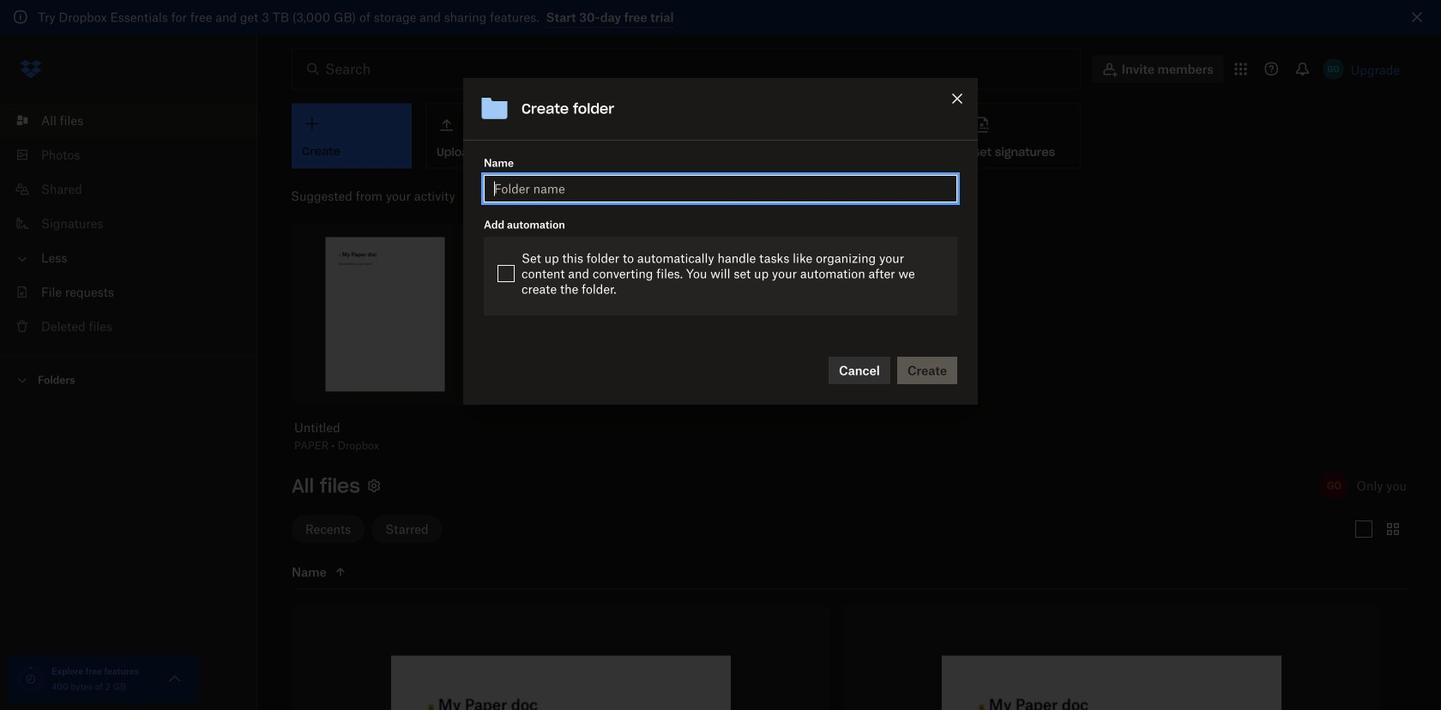 Task type: describe. For each thing, give the bounding box(es) containing it.
Folder name input text field
[[494, 179, 947, 198]]

file, untitled.paper row
[[843, 607, 1380, 710]]



Task type: locate. For each thing, give the bounding box(es) containing it.
alert
[[0, 0, 1441, 35]]

list
[[0, 93, 257, 356]]

dialog
[[463, 78, 978, 405]]

file, _ my paper doc.paper row
[[293, 607, 830, 710]]

dropbox image
[[14, 52, 48, 86]]

less image
[[14, 251, 31, 268]]

list item
[[0, 103, 257, 138]]



Task type: vqa. For each thing, say whether or not it's contained in the screenshot.
alert
yes



